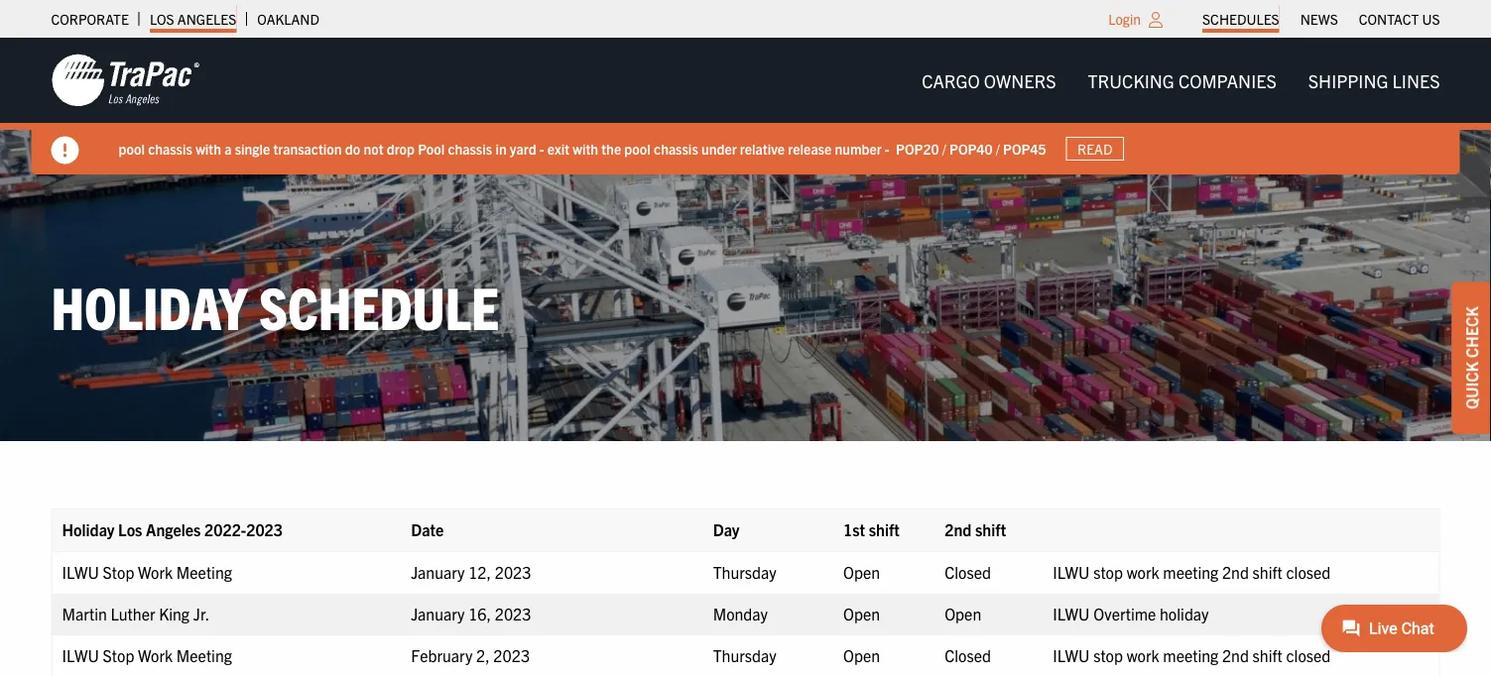 Task type: locate. For each thing, give the bounding box(es) containing it.
oakland
[[257, 10, 319, 28]]

1 stop from the top
[[1094, 563, 1123, 583]]

oakland link
[[257, 5, 319, 33]]

menu bar up shipping
[[1192, 5, 1451, 33]]

1 vertical spatial meeting
[[1163, 646, 1219, 666]]

2023 for february 2, 2023
[[493, 646, 530, 666]]

jr.
[[193, 604, 210, 624]]

0 vertical spatial ilwu stop work meeting
[[62, 563, 232, 583]]

1 vertical spatial stop
[[1094, 646, 1123, 666]]

1st shift
[[843, 520, 900, 540]]

with left the
[[573, 140, 598, 157]]

1 vertical spatial menu bar
[[906, 60, 1456, 100]]

angeles left 2022-
[[146, 520, 201, 540]]

january 16, 2023
[[411, 604, 531, 624]]

ilwu stop work meeting up martin luther king jr.
[[62, 563, 232, 583]]

0 vertical spatial work
[[1127, 563, 1159, 583]]

0 vertical spatial thursday
[[713, 563, 776, 583]]

0 vertical spatial ilwu stop work meeting 2nd shift closed
[[1053, 563, 1331, 583]]

0 vertical spatial meeting
[[176, 563, 232, 583]]

0 vertical spatial los
[[150, 10, 174, 28]]

0 vertical spatial stop
[[1094, 563, 1123, 583]]

1 chassis from the left
[[148, 140, 192, 157]]

thursday up monday
[[713, 563, 776, 583]]

pool right solid image
[[119, 140, 145, 157]]

single
[[235, 140, 270, 157]]

1 vertical spatial los
[[118, 520, 142, 540]]

1 vertical spatial meeting
[[176, 646, 232, 666]]

0 vertical spatial 2nd
[[945, 520, 972, 540]]

menu bar containing cargo owners
[[906, 60, 1456, 100]]

work down ilwu overtime holiday
[[1127, 646, 1159, 666]]

1 horizontal spatial with
[[573, 140, 598, 157]]

stop up "luther"
[[103, 563, 134, 583]]

shipping lines link
[[1293, 60, 1456, 100]]

ilwu up martin
[[62, 563, 99, 583]]

work up ilwu overtime holiday
[[1127, 563, 1159, 583]]

1 closed from the top
[[1286, 563, 1331, 583]]

ilwu stop work meeting for january 12, 2023
[[62, 563, 232, 583]]

solid image
[[51, 136, 79, 164]]

chassis left "in"
[[448, 140, 492, 157]]

quick check
[[1461, 307, 1481, 410]]

1 vertical spatial closed
[[945, 646, 991, 666]]

2 stop from the top
[[1094, 646, 1123, 666]]

thursday for january 12, 2023
[[713, 563, 776, 583]]

12,
[[468, 563, 491, 583]]

stop down overtime at the bottom of the page
[[1094, 646, 1123, 666]]

- left exit
[[540, 140, 544, 157]]

0 vertical spatial stop
[[103, 563, 134, 583]]

transaction
[[273, 140, 342, 157]]

do
[[345, 140, 360, 157]]

0 horizontal spatial /
[[942, 140, 946, 157]]

chassis
[[148, 140, 192, 157], [448, 140, 492, 157], [654, 140, 698, 157]]

1 vertical spatial ilwu stop work meeting 2nd shift closed
[[1053, 646, 1331, 666]]

1 january from the top
[[411, 563, 465, 583]]

meeting
[[1163, 563, 1219, 583], [1163, 646, 1219, 666]]

2 with from the left
[[573, 140, 598, 157]]

closed for january 12, 2023
[[1286, 563, 1331, 583]]

ilwu up ilwu overtime holiday
[[1053, 563, 1090, 583]]

stop
[[103, 563, 134, 583], [103, 646, 134, 666]]

shipping
[[1308, 69, 1388, 91]]

los angeles image
[[51, 53, 200, 108]]

2 chassis from the left
[[448, 140, 492, 157]]

banner
[[0, 38, 1491, 175]]

0 vertical spatial closed
[[1286, 563, 1331, 583]]

0 vertical spatial meeting
[[1163, 563, 1219, 583]]

2 pool from the left
[[624, 140, 651, 157]]

/ left pop45
[[996, 140, 1000, 157]]

1 work from the top
[[138, 563, 173, 583]]

0 vertical spatial angeles
[[177, 10, 236, 28]]

1 ilwu stop work meeting from the top
[[62, 563, 232, 583]]

2nd
[[945, 520, 972, 540], [1222, 563, 1249, 583], [1222, 646, 1249, 666]]

luther
[[111, 604, 155, 624]]

1 vertical spatial january
[[411, 604, 465, 624]]

/
[[942, 140, 946, 157], [996, 140, 1000, 157]]

stop
[[1094, 563, 1123, 583], [1094, 646, 1123, 666]]

3 chassis from the left
[[654, 140, 698, 157]]

2 horizontal spatial chassis
[[654, 140, 698, 157]]

2 january from the top
[[411, 604, 465, 624]]

holiday
[[51, 269, 247, 342], [62, 520, 115, 540]]

cargo owners link
[[906, 60, 1072, 100]]

work
[[138, 563, 173, 583], [138, 646, 173, 666]]

open
[[843, 563, 880, 583], [843, 604, 880, 624], [945, 604, 981, 624], [843, 646, 880, 666]]

0 vertical spatial closed
[[945, 563, 991, 583]]

ilwu stop work meeting 2nd shift closed down "holiday"
[[1053, 646, 1331, 666]]

1 vertical spatial 2nd
[[1222, 563, 1249, 583]]

1 vertical spatial stop
[[103, 646, 134, 666]]

ilwu stop work meeting 2nd shift closed for january 12, 2023
[[1053, 563, 1331, 583]]

2 closed from the top
[[945, 646, 991, 666]]

with
[[196, 140, 221, 157], [573, 140, 598, 157]]

stop down "luther"
[[103, 646, 134, 666]]

2 thursday from the top
[[713, 646, 776, 666]]

2 meeting from the top
[[1163, 646, 1219, 666]]

work down the king
[[138, 646, 173, 666]]

menu bar containing schedules
[[1192, 5, 1451, 33]]

ilwu left overtime at the bottom of the page
[[1053, 604, 1090, 624]]

2023 for january 12, 2023
[[495, 563, 531, 583]]

meeting up "holiday"
[[1163, 563, 1219, 583]]

exit
[[547, 140, 570, 157]]

0 horizontal spatial -
[[540, 140, 544, 157]]

1 closed from the top
[[945, 563, 991, 583]]

ilwu
[[62, 563, 99, 583], [1053, 563, 1090, 583], [1053, 604, 1090, 624], [62, 646, 99, 666], [1053, 646, 1090, 666]]

angeles
[[177, 10, 236, 28], [146, 520, 201, 540]]

0 horizontal spatial with
[[196, 140, 221, 157]]

ilwu down ilwu overtime holiday
[[1053, 646, 1090, 666]]

1 horizontal spatial pool
[[624, 140, 651, 157]]

ilwu stop work meeting 2nd shift closed
[[1053, 563, 1331, 583], [1053, 646, 1331, 666]]

2 / from the left
[[996, 140, 1000, 157]]

1 pool from the left
[[119, 140, 145, 157]]

-
[[540, 140, 544, 157], [885, 140, 890, 157]]

ilwu stop work meeting 2nd shift closed for february 2, 2023
[[1053, 646, 1331, 666]]

ilwu stop work meeting down martin luther king jr.
[[62, 646, 232, 666]]

schedules
[[1203, 10, 1280, 28]]

stop up overtime at the bottom of the page
[[1094, 563, 1123, 583]]

0 vertical spatial menu bar
[[1192, 5, 1451, 33]]

2 vertical spatial 2nd
[[1222, 646, 1249, 666]]

pool
[[119, 140, 145, 157], [624, 140, 651, 157]]

2 work from the top
[[138, 646, 173, 666]]

1 horizontal spatial chassis
[[448, 140, 492, 157]]

thursday
[[713, 563, 776, 583], [713, 646, 776, 666]]

work for february 2, 2023
[[1127, 646, 1159, 666]]

quick check link
[[1452, 282, 1491, 434]]

lines
[[1393, 69, 1440, 91]]

january
[[411, 563, 465, 583], [411, 604, 465, 624]]

- right 'number'
[[885, 140, 890, 157]]

meeting for february 2, 2023
[[1163, 646, 1219, 666]]

pool right the
[[624, 140, 651, 157]]

1 ilwu stop work meeting 2nd shift closed from the top
[[1053, 563, 1331, 583]]

los up the 'los angeles' image
[[150, 10, 174, 28]]

stop for february 2, 2023
[[103, 646, 134, 666]]

0 horizontal spatial los
[[118, 520, 142, 540]]

2 meeting from the top
[[176, 646, 232, 666]]

closed for february 2, 2023
[[1286, 646, 1331, 666]]

companies
[[1179, 69, 1277, 91]]

los
[[150, 10, 174, 28], [118, 520, 142, 540]]

0 vertical spatial work
[[138, 563, 173, 583]]

1 vertical spatial thursday
[[713, 646, 776, 666]]

work
[[1127, 563, 1159, 583], [1127, 646, 1159, 666]]

january for january 16, 2023
[[411, 604, 465, 624]]

login link
[[1109, 10, 1141, 28]]

1 horizontal spatial /
[[996, 140, 1000, 157]]

january up february
[[411, 604, 465, 624]]

chassis left a
[[148, 140, 192, 157]]

angeles left oakland
[[177, 10, 236, 28]]

check
[[1461, 307, 1481, 358]]

light image
[[1149, 12, 1163, 28]]

ilwu stop work meeting 2nd shift closed up "holiday"
[[1053, 563, 1331, 583]]

1 / from the left
[[942, 140, 946, 157]]

shift
[[869, 520, 900, 540], [975, 520, 1006, 540], [1253, 563, 1283, 583], [1253, 646, 1283, 666]]

2 work from the top
[[1127, 646, 1159, 666]]

meeting up jr.
[[176, 563, 232, 583]]

1 meeting from the top
[[1163, 563, 1219, 583]]

0 vertical spatial january
[[411, 563, 465, 583]]

closed
[[1286, 563, 1331, 583], [1286, 646, 1331, 666]]

menu bar
[[1192, 5, 1451, 33], [906, 60, 1456, 100]]

1 horizontal spatial -
[[885, 140, 890, 157]]

1 stop from the top
[[103, 563, 134, 583]]

login
[[1109, 10, 1141, 28]]

0 horizontal spatial chassis
[[148, 140, 192, 157]]

2 stop from the top
[[103, 646, 134, 666]]

1 vertical spatial holiday
[[62, 520, 115, 540]]

meeting down jr.
[[176, 646, 232, 666]]

ilwu down martin
[[62, 646, 99, 666]]

2023
[[246, 520, 283, 540], [495, 563, 531, 583], [495, 604, 531, 624], [493, 646, 530, 666]]

16,
[[468, 604, 491, 624]]

release
[[788, 140, 832, 157]]

/ right the 'pop20'
[[942, 140, 946, 157]]

1 vertical spatial ilwu stop work meeting
[[62, 646, 232, 666]]

meeting for january
[[176, 563, 232, 583]]

open for february 2, 2023
[[843, 646, 880, 666]]

1 vertical spatial closed
[[1286, 646, 1331, 666]]

monday
[[713, 604, 768, 624]]

2 ilwu stop work meeting from the top
[[62, 646, 232, 666]]

meeting down "holiday"
[[1163, 646, 1219, 666]]

closed
[[945, 563, 991, 583], [945, 646, 991, 666]]

meeting
[[176, 563, 232, 583], [176, 646, 232, 666]]

ilwu stop work meeting
[[62, 563, 232, 583], [62, 646, 232, 666]]

1 work from the top
[[1127, 563, 1159, 583]]

thursday down monday
[[713, 646, 776, 666]]

0 horizontal spatial pool
[[119, 140, 145, 157]]

work up the king
[[138, 563, 173, 583]]

holiday
[[1160, 604, 1209, 624]]

2022-
[[204, 520, 246, 540]]

contact
[[1359, 10, 1419, 28]]

0 vertical spatial holiday
[[51, 269, 247, 342]]

1 vertical spatial work
[[1127, 646, 1159, 666]]

with left a
[[196, 140, 221, 157]]

los inside los angeles link
[[150, 10, 174, 28]]

2 closed from the top
[[1286, 646, 1331, 666]]

1 meeting from the top
[[176, 563, 232, 583]]

1 vertical spatial work
[[138, 646, 173, 666]]

schedules link
[[1203, 5, 1280, 33]]

1 horizontal spatial los
[[150, 10, 174, 28]]

2 ilwu stop work meeting 2nd shift closed from the top
[[1053, 646, 1331, 666]]

stop for february 2, 2023
[[1094, 646, 1123, 666]]

pool
[[418, 140, 445, 157]]

menu bar down light icon
[[906, 60, 1456, 100]]

chassis left 'under'
[[654, 140, 698, 157]]

january left "12,"
[[411, 563, 465, 583]]

1 vertical spatial angeles
[[146, 520, 201, 540]]

1 thursday from the top
[[713, 563, 776, 583]]

los up "luther"
[[118, 520, 142, 540]]



Task type: describe. For each thing, give the bounding box(es) containing it.
2,
[[476, 646, 490, 666]]

date
[[411, 520, 448, 540]]

banner containing cargo owners
[[0, 38, 1491, 175]]

1 - from the left
[[540, 140, 544, 157]]

2023 for january 16, 2023
[[495, 604, 531, 624]]

february
[[411, 646, 473, 666]]

yard
[[510, 140, 536, 157]]

work for january 12, 2023
[[1127, 563, 1159, 583]]

pop45
[[1003, 140, 1046, 157]]

news link
[[1300, 5, 1338, 33]]

a
[[224, 140, 232, 157]]

martin luther king jr.
[[62, 604, 210, 624]]

ilwu for january 12, 2023
[[1053, 563, 1090, 583]]

corporate link
[[51, 5, 129, 33]]

under
[[701, 140, 737, 157]]

ilwu overtime holiday
[[1053, 604, 1209, 624]]

read link
[[1066, 137, 1124, 161]]

read
[[1078, 140, 1113, 158]]

meeting for january 12, 2023
[[1163, 563, 1219, 583]]

january 12, 2023
[[411, 563, 531, 583]]

2nd shift
[[945, 520, 1006, 540]]

in
[[495, 140, 507, 157]]

1st
[[843, 520, 865, 540]]

holiday for holiday los angeles 2022-2023
[[62, 520, 115, 540]]

january for january 12, 2023
[[411, 563, 465, 583]]

drop
[[387, 140, 415, 157]]

pool chassis with a single transaction  do not drop pool chassis in yard -  exit with the pool chassis under relative release number -  pop20 / pop40 / pop45
[[119, 140, 1046, 157]]

open for january 12, 2023
[[843, 563, 880, 583]]

ilwu for february 2, 2023
[[1053, 646, 1090, 666]]

relative
[[740, 140, 785, 157]]

corporate
[[51, 10, 129, 28]]

los angeles link
[[150, 5, 236, 33]]

trucking companies link
[[1072, 60, 1293, 100]]

schedule
[[259, 269, 499, 342]]

closed for january 12, 2023
[[945, 563, 991, 583]]

work for february 2, 2023
[[138, 646, 173, 666]]

thursday for february 2, 2023
[[713, 646, 776, 666]]

february 2, 2023
[[411, 646, 530, 666]]

los angeles
[[150, 10, 236, 28]]

overtime
[[1094, 604, 1156, 624]]

1 with from the left
[[196, 140, 221, 157]]

trucking companies
[[1088, 69, 1277, 91]]

contact us link
[[1359, 5, 1440, 33]]

pop20
[[896, 140, 939, 157]]

number
[[835, 140, 882, 157]]

work for january 12, 2023
[[138, 563, 173, 583]]

stop for january 12, 2023
[[103, 563, 134, 583]]

not
[[364, 140, 383, 157]]

2nd for february 2, 2023
[[1222, 646, 1249, 666]]

us
[[1422, 10, 1440, 28]]

cargo owners
[[922, 69, 1056, 91]]

holiday los angeles 2022-2023
[[62, 520, 283, 540]]

contact us
[[1359, 10, 1440, 28]]

open for january 16, 2023
[[843, 604, 880, 624]]

trucking
[[1088, 69, 1175, 91]]

news
[[1300, 10, 1338, 28]]

the
[[602, 140, 621, 157]]

holiday schedule
[[51, 269, 499, 342]]

ilwu stop work meeting for february 2, 2023
[[62, 646, 232, 666]]

martin
[[62, 604, 107, 624]]

king
[[159, 604, 190, 624]]

holiday for holiday schedule
[[51, 269, 247, 342]]

cargo
[[922, 69, 980, 91]]

2nd for january 12, 2023
[[1222, 563, 1249, 583]]

2 - from the left
[[885, 140, 890, 157]]

shipping lines
[[1308, 69, 1440, 91]]

stop for january 12, 2023
[[1094, 563, 1123, 583]]

day
[[713, 520, 740, 540]]

meeting for february
[[176, 646, 232, 666]]

ilwu for january 16, 2023
[[1053, 604, 1090, 624]]

pop40
[[950, 140, 993, 157]]

closed for february 2, 2023
[[945, 646, 991, 666]]

owners
[[984, 69, 1056, 91]]

quick
[[1461, 362, 1481, 410]]



Task type: vqa. For each thing, say whether or not it's contained in the screenshot.
CA
no



